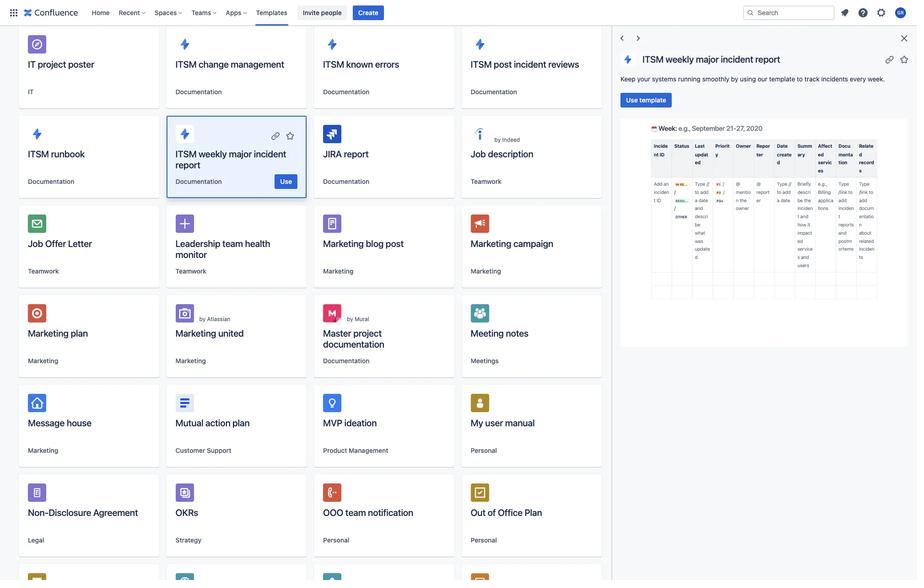 Task type: vqa. For each thing, say whether or not it's contained in the screenshot.


Task type: describe. For each thing, give the bounding box(es) containing it.
every
[[850, 75, 866, 83]]

it for it project poster
[[28, 59, 36, 70]]

teamwork for leadership team health monitor
[[175, 267, 206, 275]]

blog
[[366, 238, 384, 249]]

banner containing home
[[0, 0, 917, 26]]

action
[[205, 418, 230, 428]]

management
[[349, 447, 388, 454]]

by indeed
[[494, 136, 520, 143]]

teamwork for job offer letter
[[28, 267, 59, 275]]

0 horizontal spatial post
[[386, 238, 404, 249]]

management
[[231, 59, 284, 70]]

out of office plan
[[471, 507, 542, 518]]

0 vertical spatial template
[[769, 75, 795, 83]]

product management
[[323, 447, 388, 454]]

invite people
[[303, 8, 342, 16]]

runbook
[[51, 149, 85, 159]]

use button
[[275, 174, 297, 189]]

marketing united
[[175, 328, 244, 339]]

notification
[[368, 507, 413, 518]]

track
[[804, 75, 820, 83]]

next template image
[[633, 33, 644, 44]]

my
[[471, 418, 483, 428]]

1 vertical spatial report
[[344, 149, 369, 159]]

mural
[[355, 316, 369, 323]]

itsm for documentation button related to itsm known errors
[[323, 59, 344, 70]]

documentation for itsm change management
[[175, 88, 222, 96]]

by left 'using'
[[731, 75, 738, 83]]

teamwork button for job offer letter
[[28, 267, 59, 276]]

help icon image
[[858, 7, 869, 18]]

product
[[323, 447, 347, 454]]

template inside button
[[639, 96, 666, 104]]

poster
[[68, 59, 94, 70]]

my user manual
[[471, 418, 535, 428]]

documentation button for jira report
[[323, 177, 369, 186]]

personal for out
[[471, 536, 497, 544]]

letter
[[68, 238, 92, 249]]

master project documentation
[[323, 328, 384, 350]]

1 horizontal spatial post
[[494, 59, 512, 70]]

customer support
[[175, 447, 231, 454]]

mutual
[[175, 418, 203, 428]]

itsm for documentation button associated with itsm change management
[[175, 59, 197, 70]]

meetings button
[[471, 356, 499, 366]]

ideation
[[344, 418, 377, 428]]

agreement
[[93, 507, 138, 518]]

marketing plan
[[28, 328, 88, 339]]

documentation button for itsm known errors
[[323, 87, 369, 97]]

spaces
[[155, 8, 177, 16]]

0 horizontal spatial itsm weekly major incident report
[[175, 149, 286, 170]]

1 vertical spatial plan
[[232, 418, 250, 428]]

teams button
[[189, 5, 220, 20]]

office
[[498, 507, 523, 518]]

star itsm weekly major incident report image
[[285, 130, 296, 141]]

okrs
[[175, 507, 198, 518]]

documentation button for itsm change management
[[175, 87, 222, 97]]

1 horizontal spatial major
[[696, 54, 719, 64]]

marketing button for marketing blog post
[[323, 267, 353, 276]]

notes
[[506, 328, 528, 339]]

disclosure
[[49, 507, 91, 518]]

meeting notes
[[471, 328, 528, 339]]

invite
[[303, 8, 319, 16]]

project for it
[[38, 59, 66, 70]]

campaign
[[513, 238, 553, 249]]

documentation
[[323, 339, 384, 350]]

templates
[[256, 8, 287, 16]]

marketing button for marketing united
[[175, 356, 206, 366]]

description
[[488, 149, 533, 159]]

teamwork button for leadership team health monitor
[[175, 267, 206, 276]]

leadership
[[175, 238, 220, 249]]

by for master project documentation
[[347, 316, 353, 323]]

errors
[[375, 59, 399, 70]]

customer support button
[[175, 446, 231, 455]]

job offer letter
[[28, 238, 92, 249]]

personal button for out
[[471, 536, 497, 545]]

itsm for itsm post incident reviews's documentation button
[[471, 59, 492, 70]]

team for leadership
[[222, 238, 243, 249]]

support
[[207, 447, 231, 454]]

personal button for ooo
[[323, 536, 349, 545]]

running
[[678, 75, 700, 83]]

team for ooo
[[345, 507, 366, 518]]

customer
[[175, 447, 205, 454]]

1 horizontal spatial incident
[[514, 59, 546, 70]]

itsm runbook
[[28, 149, 85, 159]]

ooo team notification
[[323, 507, 413, 518]]

out
[[471, 507, 486, 518]]

by mural
[[347, 316, 369, 323]]

search image
[[747, 9, 754, 16]]

1 horizontal spatial weekly
[[666, 54, 694, 64]]

itsm change management
[[175, 59, 284, 70]]

known
[[346, 59, 373, 70]]

jira
[[323, 149, 342, 159]]

marketing button for marketing campaign
[[471, 267, 501, 276]]

marketing button for message house
[[28, 446, 58, 455]]

personal for my
[[471, 447, 497, 454]]

project for master
[[353, 328, 382, 339]]

by atlassian
[[199, 316, 230, 323]]

indeed
[[502, 136, 520, 143]]

strategy
[[175, 536, 201, 544]]

leadership team health monitor
[[175, 238, 270, 260]]

it for it
[[28, 88, 34, 96]]

share link image for star job description "icon"
[[565, 130, 576, 141]]

apps
[[226, 8, 241, 16]]

1 vertical spatial weekly
[[199, 149, 227, 159]]

documentation for master project documentation
[[323, 357, 369, 365]]

itsm known errors
[[323, 59, 399, 70]]

personal for ooo
[[323, 536, 349, 544]]

of
[[488, 507, 496, 518]]

message house
[[28, 418, 91, 428]]



Task type: locate. For each thing, give the bounding box(es) containing it.
teamwork down monitor
[[175, 267, 206, 275]]

job for job description
[[471, 149, 486, 159]]

1 horizontal spatial plan
[[232, 418, 250, 428]]

people
[[321, 8, 342, 16]]

teamwork button for job description
[[471, 177, 502, 186]]

reviews
[[548, 59, 579, 70]]

global element
[[5, 0, 741, 25]]

2 horizontal spatial incident
[[721, 54, 753, 64]]

job description
[[471, 149, 533, 159]]

0 horizontal spatial weekly
[[199, 149, 227, 159]]

personal button down ooo
[[323, 536, 349, 545]]

team inside "leadership team health monitor"
[[222, 238, 243, 249]]

1 vertical spatial major
[[229, 149, 252, 159]]

1 horizontal spatial job
[[471, 149, 486, 159]]

itsm
[[643, 54, 664, 64], [175, 59, 197, 70], [323, 59, 344, 70], [471, 59, 492, 70], [28, 149, 49, 159], [175, 149, 197, 159]]

marketing button for marketing plan
[[28, 356, 58, 366]]

0 vertical spatial report
[[755, 54, 780, 64]]

atlassian
[[207, 316, 230, 323]]

it
[[28, 59, 36, 70], [28, 88, 34, 96]]

marketing button down message
[[28, 446, 58, 455]]

teamwork for job description
[[471, 178, 502, 185]]

0 vertical spatial team
[[222, 238, 243, 249]]

project inside "master project documentation"
[[353, 328, 382, 339]]

share link image
[[270, 130, 281, 141]]

0 vertical spatial project
[[38, 59, 66, 70]]

jira report
[[323, 149, 369, 159]]

meetings
[[471, 357, 499, 365]]

2 vertical spatial share link image
[[270, 579, 281, 580]]

home
[[92, 8, 110, 16]]

personal button for my
[[471, 446, 497, 455]]

2 horizontal spatial teamwork button
[[471, 177, 502, 186]]

documentation button for itsm runbook
[[28, 177, 74, 186]]

house
[[67, 418, 91, 428]]

incident inside itsm weekly major incident report
[[254, 149, 286, 159]]

product management button
[[323, 446, 388, 455]]

0 horizontal spatial teamwork
[[28, 267, 59, 275]]

weekly
[[666, 54, 694, 64], [199, 149, 227, 159]]

2 it from the top
[[28, 88, 34, 96]]

by for marketing united
[[199, 316, 206, 323]]

share link image left star persona image
[[270, 579, 281, 580]]

home link
[[89, 5, 112, 20]]

notification icon image
[[839, 7, 850, 18]]

1 horizontal spatial team
[[345, 507, 366, 518]]

incident down share link image
[[254, 149, 286, 159]]

2 horizontal spatial teamwork
[[471, 178, 502, 185]]

it button
[[28, 87, 34, 97]]

confluence image
[[24, 7, 78, 18], [24, 7, 78, 18]]

1 vertical spatial use
[[280, 178, 292, 185]]

legal button
[[28, 536, 44, 545]]

ooo
[[323, 507, 343, 518]]

0 horizontal spatial team
[[222, 238, 243, 249]]

1 horizontal spatial itsm weekly major incident report
[[643, 54, 780, 64]]

star job description image
[[580, 130, 591, 141]]

spaces button
[[152, 5, 186, 20]]

meeting
[[471, 328, 504, 339]]

personal down out
[[471, 536, 497, 544]]

Search field
[[743, 5, 835, 20]]

star itsm weekly major incident report image
[[899, 54, 910, 65]]

team left health
[[222, 238, 243, 249]]

documentation for itsm known errors
[[323, 88, 369, 96]]

recent button
[[116, 5, 149, 20]]

marketing blog post
[[323, 238, 404, 249]]

1 vertical spatial team
[[345, 507, 366, 518]]

using
[[740, 75, 756, 83]]

share link image left star job description "icon"
[[565, 130, 576, 141]]

1 horizontal spatial teamwork
[[175, 267, 206, 275]]

it up it button
[[28, 59, 36, 70]]

1 horizontal spatial template
[[769, 75, 795, 83]]

master
[[323, 328, 351, 339]]

project left poster
[[38, 59, 66, 70]]

keep your systems running smoothly by using our template to track incidents every week.
[[621, 75, 885, 83]]

0 vertical spatial use
[[626, 96, 638, 104]]

0 vertical spatial weekly
[[666, 54, 694, 64]]

documentation
[[175, 88, 222, 96], [323, 88, 369, 96], [471, 88, 517, 96], [28, 178, 74, 185], [175, 178, 222, 185], [323, 178, 369, 185], [323, 357, 369, 365]]

1 vertical spatial it
[[28, 88, 34, 96]]

create
[[358, 8, 378, 16]]

personal button down my
[[471, 446, 497, 455]]

0 horizontal spatial share link image
[[270, 579, 281, 580]]

teamwork button down offer
[[28, 267, 59, 276]]

2 vertical spatial report
[[175, 160, 200, 170]]

2 horizontal spatial report
[[755, 54, 780, 64]]

star persona image
[[285, 579, 296, 580]]

1 horizontal spatial report
[[344, 149, 369, 159]]

marketing button down marketing blog post
[[323, 267, 353, 276]]

by for job description
[[494, 136, 501, 143]]

itsm post incident reviews
[[471, 59, 579, 70]]

0 horizontal spatial job
[[28, 238, 43, 249]]

change
[[199, 59, 229, 70]]

documentation for itsm runbook
[[28, 178, 74, 185]]

documentation button
[[175, 87, 222, 97], [323, 87, 369, 97], [471, 87, 517, 97], [28, 177, 74, 186], [175, 177, 222, 186], [323, 177, 369, 186], [323, 356, 369, 366]]

previous template image
[[616, 33, 627, 44]]

0 horizontal spatial plan
[[71, 328, 88, 339]]

settings icon image
[[876, 7, 887, 18]]

strategy button
[[175, 536, 201, 545]]

share link image for star persona image
[[270, 579, 281, 580]]

use down star itsm weekly major incident report icon
[[280, 178, 292, 185]]

marketing button down marketing united
[[175, 356, 206, 366]]

personal down ooo
[[323, 536, 349, 544]]

our
[[758, 75, 767, 83]]

teams
[[191, 8, 211, 16]]

2 horizontal spatial share link image
[[884, 54, 895, 65]]

use down keep
[[626, 96, 638, 104]]

0 vertical spatial share link image
[[884, 54, 895, 65]]

0 vertical spatial plan
[[71, 328, 88, 339]]

mvp ideation
[[323, 418, 377, 428]]

report inside itsm weekly major incident report
[[175, 160, 200, 170]]

1 vertical spatial share link image
[[565, 130, 576, 141]]

your
[[637, 75, 650, 83]]

0 horizontal spatial use
[[280, 178, 292, 185]]

templates link
[[253, 5, 290, 20]]

use for use template
[[626, 96, 638, 104]]

marketing campaign
[[471, 238, 553, 249]]

mvp
[[323, 418, 342, 428]]

teamwork down job description
[[471, 178, 502, 185]]

teamwork button down monitor
[[175, 267, 206, 276]]

team
[[222, 238, 243, 249], [345, 507, 366, 518]]

job for job offer letter
[[28, 238, 43, 249]]

user
[[485, 418, 503, 428]]

use template button
[[621, 93, 672, 108]]

plan
[[71, 328, 88, 339], [232, 418, 250, 428]]

invite people button
[[297, 5, 347, 20]]

teamwork
[[471, 178, 502, 185], [28, 267, 59, 275], [175, 267, 206, 275]]

monitor
[[175, 249, 207, 260]]

use template
[[626, 96, 666, 104]]

1 vertical spatial post
[[386, 238, 404, 249]]

marketing button down marketing campaign on the right top of page
[[471, 267, 501, 276]]

1 vertical spatial itsm weekly major incident report
[[175, 149, 286, 170]]

by up marketing united
[[199, 316, 206, 323]]

incident
[[721, 54, 753, 64], [514, 59, 546, 70], [254, 149, 286, 159]]

personal down my
[[471, 447, 497, 454]]

incident up 'using'
[[721, 54, 753, 64]]

0 horizontal spatial report
[[175, 160, 200, 170]]

0 vertical spatial it
[[28, 59, 36, 70]]

by
[[731, 75, 738, 83], [494, 136, 501, 143], [199, 316, 206, 323], [347, 316, 353, 323]]

0 vertical spatial major
[[696, 54, 719, 64]]

job left description
[[471, 149, 486, 159]]

job left offer
[[28, 238, 43, 249]]

manual
[[505, 418, 535, 428]]

it down it project poster
[[28, 88, 34, 96]]

incident left reviews
[[514, 59, 546, 70]]

share link image
[[884, 54, 895, 65], [565, 130, 576, 141], [270, 579, 281, 580]]

0 horizontal spatial teamwork button
[[28, 267, 59, 276]]

smoothly
[[702, 75, 729, 83]]

mutual action plan
[[175, 418, 250, 428]]

create link
[[353, 5, 384, 20]]

to
[[797, 75, 803, 83]]

template left to
[[769, 75, 795, 83]]

teamwork down offer
[[28, 267, 59, 275]]

1 vertical spatial template
[[639, 96, 666, 104]]

plan
[[525, 507, 542, 518]]

template down your
[[639, 96, 666, 104]]

close image
[[899, 33, 910, 44]]

appswitcher icon image
[[8, 7, 19, 18]]

1 horizontal spatial project
[[353, 328, 382, 339]]

0 vertical spatial itsm weekly major incident report
[[643, 54, 780, 64]]

non-
[[28, 507, 49, 518]]

0 vertical spatial job
[[471, 149, 486, 159]]

non-disclosure agreement
[[28, 507, 138, 518]]

job
[[471, 149, 486, 159], [28, 238, 43, 249]]

1 vertical spatial job
[[28, 238, 43, 249]]

1 it from the top
[[28, 59, 36, 70]]

by left "mural"
[[347, 316, 353, 323]]

united
[[218, 328, 244, 339]]

0 horizontal spatial major
[[229, 149, 252, 159]]

itsm for itsm runbook's documentation button
[[28, 149, 49, 159]]

template
[[769, 75, 795, 83], [639, 96, 666, 104]]

1 vertical spatial project
[[353, 328, 382, 339]]

1 horizontal spatial use
[[626, 96, 638, 104]]

your profile and preferences image
[[895, 7, 906, 18]]

team right ooo
[[345, 507, 366, 518]]

it project poster
[[28, 59, 94, 70]]

project down "mural"
[[353, 328, 382, 339]]

by left the indeed
[[494, 136, 501, 143]]

documentation for jira report
[[323, 178, 369, 185]]

0 horizontal spatial incident
[[254, 149, 286, 159]]

apps button
[[223, 5, 251, 20]]

itsm inside itsm weekly major incident report
[[175, 149, 197, 159]]

health
[[245, 238, 270, 249]]

documentation for itsm post incident reviews
[[471, 88, 517, 96]]

marketing
[[323, 238, 364, 249], [471, 238, 511, 249], [323, 267, 353, 275], [471, 267, 501, 275], [28, 328, 69, 339], [175, 328, 216, 339], [28, 357, 58, 365], [175, 357, 206, 365], [28, 447, 58, 454]]

week.
[[868, 75, 885, 83]]

personal
[[471, 447, 497, 454], [323, 536, 349, 544], [471, 536, 497, 544]]

share link image left star itsm weekly major incident report image
[[884, 54, 895, 65]]

marketing button down marketing plan
[[28, 356, 58, 366]]

1 horizontal spatial teamwork button
[[175, 267, 206, 276]]

message
[[28, 418, 65, 428]]

personal button down out
[[471, 536, 497, 545]]

0 horizontal spatial project
[[38, 59, 66, 70]]

documentation button for master project documentation
[[323, 356, 369, 366]]

documentation button for itsm post incident reviews
[[471, 87, 517, 97]]

use for use
[[280, 178, 292, 185]]

use
[[626, 96, 638, 104], [280, 178, 292, 185]]

1 horizontal spatial share link image
[[565, 130, 576, 141]]

0 vertical spatial post
[[494, 59, 512, 70]]

0 horizontal spatial template
[[639, 96, 666, 104]]

banner
[[0, 0, 917, 26]]

teamwork button down job description
[[471, 177, 502, 186]]



